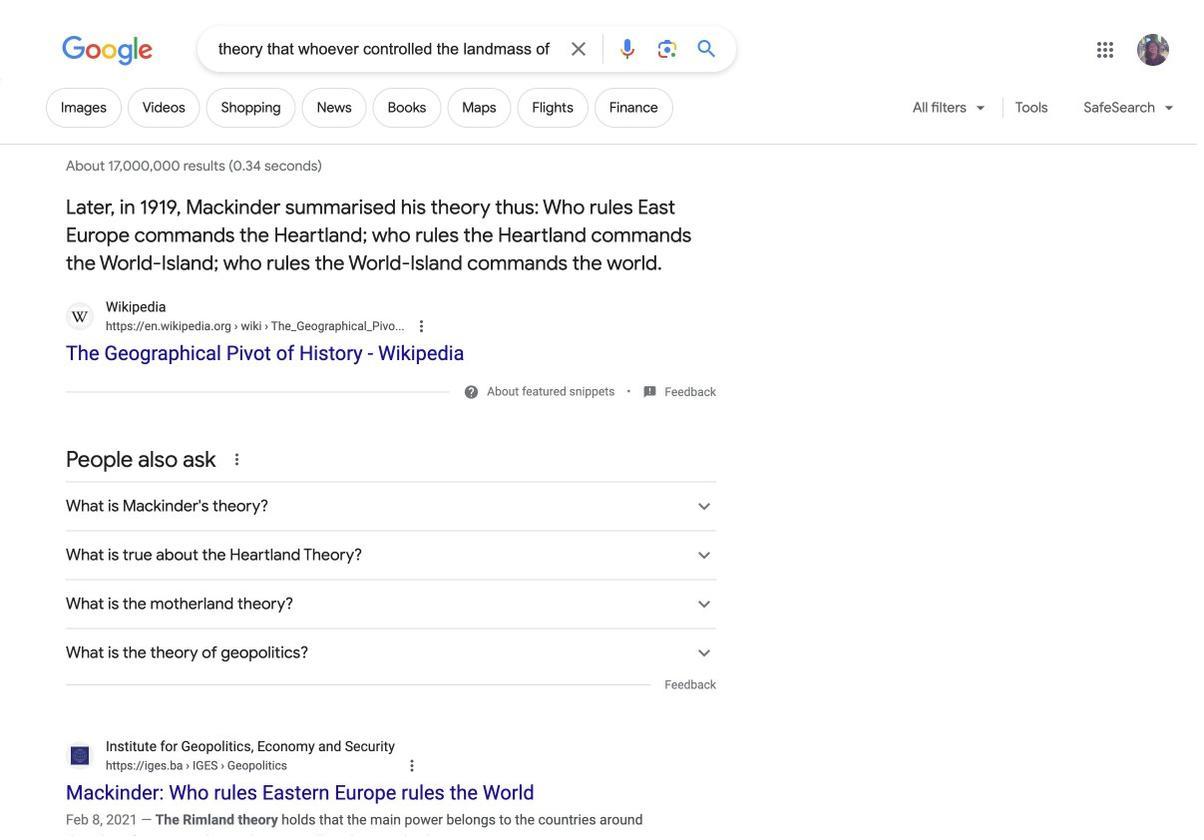 Task type: locate. For each thing, give the bounding box(es) containing it.
None text field
[[231, 319, 405, 333], [106, 757, 287, 775], [183, 759, 287, 773], [231, 319, 405, 333], [106, 757, 287, 775], [183, 759, 287, 773]]

Search text field
[[219, 38, 555, 63]]

google image
[[62, 36, 154, 66]]

None text field
[[106, 317, 405, 335]]

None search field
[[0, 25, 737, 72]]



Task type: describe. For each thing, give the bounding box(es) containing it.
search by voice image
[[616, 37, 640, 61]]

about this result image
[[403, 755, 443, 777]]

search by image image
[[656, 37, 680, 61]]



Task type: vqa. For each thing, say whether or not it's contained in the screenshot.
the book for Book with FlightHub
no



